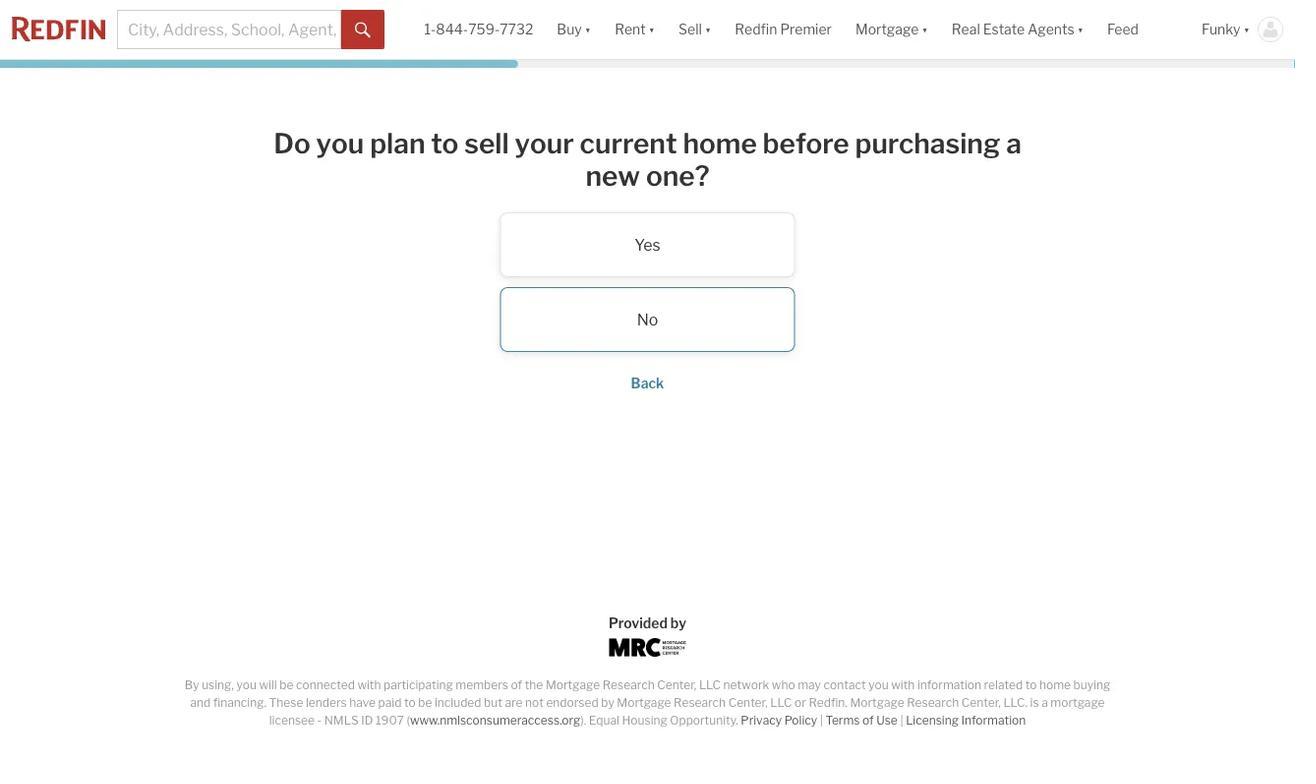 Task type: describe. For each thing, give the bounding box(es) containing it.
the
[[525, 678, 543, 693]]

▾ for mortgage ▾
[[922, 21, 928, 38]]

www.nmlsconsumeraccess.org link
[[410, 714, 581, 728]]

rent ▾ button
[[615, 0, 655, 59]]

financing.
[[213, 696, 267, 710]]

home inside do you plan to sell your current home before purchasing a new one?
[[683, 126, 757, 160]]

information
[[918, 678, 982, 693]]

nmls
[[324, 714, 359, 728]]

included
[[435, 696, 482, 710]]

agents
[[1028, 21, 1075, 38]]

is
[[1031, 696, 1039, 710]]

equal
[[589, 714, 620, 728]]

do you plan to sell your current home before purchasing a new one? option group
[[254, 213, 1041, 352]]

1 with from the left
[[357, 678, 381, 693]]

use
[[877, 714, 898, 728]]

mortgage ▾ button
[[844, 0, 940, 59]]

1 horizontal spatial center,
[[729, 696, 768, 710]]

redfin premier
[[735, 21, 832, 38]]

2 with from the left
[[892, 678, 915, 693]]

of for terms
[[863, 714, 874, 728]]

by using, you will be connected with participating members of the mortgage research center, llc network who may contact you with information related to home buying and financing. these lenders have paid to be included but are not endorsed by mortgage research center, llc or redfin. mortgage research center, llc. is a mortgage licensee - nmls id 1907 (
[[185, 678, 1111, 728]]

terms
[[826, 714, 860, 728]]

1907
[[376, 714, 404, 728]]

www.nmlsconsumeraccess.org ). equal housing opportunity. privacy policy | terms of use | licensing information
[[410, 714, 1026, 728]]

2 horizontal spatial you
[[869, 678, 889, 693]]

housing
[[622, 714, 668, 728]]

yes
[[635, 235, 661, 254]]

▾ for funky ▾
[[1244, 21, 1250, 38]]

buy ▾ button
[[545, 0, 603, 59]]

network
[[724, 678, 770, 693]]

back
[[631, 375, 664, 392]]

759-
[[468, 21, 500, 38]]

redfin.
[[809, 696, 848, 710]]

mortgage ▾ button
[[856, 0, 928, 59]]

▾ for buy ▾
[[585, 21, 591, 38]]

a inside do you plan to sell your current home before purchasing a new one?
[[1006, 126, 1022, 160]]

sell
[[679, 21, 702, 38]]

(
[[407, 714, 410, 728]]

are
[[505, 696, 523, 710]]

do you plan to sell your current home before purchasing a new one?
[[274, 126, 1022, 193]]

terms of use link
[[826, 714, 898, 728]]

not
[[525, 696, 544, 710]]

but
[[484, 696, 503, 710]]

provided
[[609, 615, 668, 632]]

funky ▾
[[1202, 21, 1250, 38]]

privacy policy link
[[741, 714, 818, 728]]

buy ▾ button
[[557, 0, 591, 59]]

2 | from the left
[[901, 714, 904, 728]]

feed
[[1108, 21, 1139, 38]]

have
[[349, 696, 376, 710]]

premier
[[781, 21, 832, 38]]

will
[[259, 678, 277, 693]]

1-844-759-7732
[[424, 21, 534, 38]]

real estate agents ▾
[[952, 21, 1084, 38]]

▾ inside 'dropdown button'
[[1078, 21, 1084, 38]]

real estate agents ▾ link
[[952, 0, 1084, 59]]

licensing information link
[[906, 714, 1026, 728]]

1 horizontal spatial by
[[671, 615, 687, 632]]

sell ▾ button
[[667, 0, 723, 59]]

▾ for rent ▾
[[649, 21, 655, 38]]

redfin
[[735, 21, 778, 38]]

by inside by using, you will be connected with participating members of the mortgage research center, llc network who may contact you with information related to home buying and financing. these lenders have paid to be included but are not endorsed by mortgage research center, llc or redfin. mortgage research center, llc. is a mortgage licensee - nmls id 1907 (
[[601, 696, 615, 710]]

sell ▾
[[679, 21, 712, 38]]

0 vertical spatial llc
[[699, 678, 721, 693]]

purchasing
[[855, 126, 1001, 160]]

home inside by using, you will be connected with participating members of the mortgage research center, llc network who may contact you with information related to home buying and financing. these lenders have paid to be included but are not endorsed by mortgage research center, llc or redfin. mortgage research center, llc. is a mortgage licensee - nmls id 1907 (
[[1040, 678, 1071, 693]]

of for members
[[511, 678, 522, 693]]

licensee
[[269, 714, 315, 728]]

funky
[[1202, 21, 1241, 38]]

1-
[[424, 21, 436, 38]]

1-844-759-7732 link
[[424, 21, 534, 38]]

rent
[[615, 21, 646, 38]]

2 horizontal spatial research
[[907, 696, 959, 710]]

1 vertical spatial to
[[1026, 678, 1037, 693]]

).
[[581, 714, 587, 728]]

to inside do you plan to sell your current home before purchasing a new one?
[[431, 126, 459, 160]]

-
[[317, 714, 322, 728]]

mortgage ▾
[[856, 21, 928, 38]]

City, Address, School, Agent, ZIP search field
[[117, 10, 342, 49]]

1 | from the left
[[820, 714, 823, 728]]

real
[[952, 21, 980, 38]]



Task type: vqa. For each thing, say whether or not it's contained in the screenshot.
the right Public
no



Task type: locate. For each thing, give the bounding box(es) containing it.
back button
[[631, 375, 664, 392]]

mortgage up housing
[[617, 696, 671, 710]]

privacy
[[741, 714, 782, 728]]

1 horizontal spatial to
[[431, 126, 459, 160]]

to left sell
[[431, 126, 459, 160]]

mortgage
[[856, 21, 919, 38], [546, 678, 600, 693], [617, 696, 671, 710], [850, 696, 905, 710]]

0 vertical spatial a
[[1006, 126, 1022, 160]]

opportunity.
[[670, 714, 739, 728]]

feed button
[[1096, 0, 1190, 59]]

0 vertical spatial of
[[511, 678, 522, 693]]

▾ right rent
[[649, 21, 655, 38]]

be down participating
[[418, 696, 432, 710]]

1 ▾ from the left
[[585, 21, 591, 38]]

of left use at the bottom right of page
[[863, 714, 874, 728]]

or
[[795, 696, 806, 710]]

current
[[580, 126, 677, 160]]

be up these
[[280, 678, 294, 693]]

of
[[511, 678, 522, 693], [863, 714, 874, 728]]

|
[[820, 714, 823, 728], [901, 714, 904, 728]]

participating
[[384, 678, 453, 693]]

new one?
[[586, 159, 710, 193]]

1 vertical spatial a
[[1042, 696, 1048, 710]]

mortgage research center image
[[609, 638, 686, 657]]

| down redfin.
[[820, 714, 823, 728]]

who
[[772, 678, 795, 693]]

your
[[515, 126, 574, 160]]

0 horizontal spatial home
[[683, 126, 757, 160]]

0 vertical spatial home
[[683, 126, 757, 160]]

0 vertical spatial be
[[280, 678, 294, 693]]

llc
[[699, 678, 721, 693], [771, 696, 792, 710]]

connected
[[296, 678, 355, 693]]

rent ▾
[[615, 21, 655, 38]]

do
[[274, 126, 311, 160]]

2 ▾ from the left
[[649, 21, 655, 38]]

4 ▾ from the left
[[922, 21, 928, 38]]

by up equal
[[601, 696, 615, 710]]

you
[[316, 126, 364, 160], [237, 678, 257, 693], [869, 678, 889, 693]]

1 horizontal spatial home
[[1040, 678, 1071, 693]]

▾ right buy
[[585, 21, 591, 38]]

of inside by using, you will be connected with participating members of the mortgage research center, llc network who may contact you with information related to home buying and financing. these lenders have paid to be included but are not endorsed by mortgage research center, llc or redfin. mortgage research center, llc. is a mortgage licensee - nmls id 1907 (
[[511, 678, 522, 693]]

2 vertical spatial to
[[404, 696, 416, 710]]

llc up privacy policy link
[[771, 696, 792, 710]]

5 ▾ from the left
[[1078, 21, 1084, 38]]

7732
[[500, 21, 534, 38]]

0 horizontal spatial a
[[1006, 126, 1022, 160]]

0 horizontal spatial of
[[511, 678, 522, 693]]

to up is
[[1026, 678, 1037, 693]]

▾ for sell ▾
[[705, 21, 712, 38]]

0 horizontal spatial to
[[404, 696, 416, 710]]

mortgage up endorsed
[[546, 678, 600, 693]]

▾
[[585, 21, 591, 38], [649, 21, 655, 38], [705, 21, 712, 38], [922, 21, 928, 38], [1078, 21, 1084, 38], [1244, 21, 1250, 38]]

0 horizontal spatial llc
[[699, 678, 721, 693]]

▾ right funky
[[1244, 21, 1250, 38]]

and
[[190, 696, 211, 710]]

you inside do you plan to sell your current home before purchasing a new one?
[[316, 126, 364, 160]]

a right purchasing
[[1006, 126, 1022, 160]]

information
[[962, 714, 1026, 728]]

of left the
[[511, 678, 522, 693]]

| right use at the bottom right of page
[[901, 714, 904, 728]]

plan
[[370, 126, 425, 160]]

by
[[671, 615, 687, 632], [601, 696, 615, 710]]

2 horizontal spatial to
[[1026, 678, 1037, 693]]

1 vertical spatial llc
[[771, 696, 792, 710]]

real estate agents ▾ button
[[940, 0, 1096, 59]]

1 vertical spatial be
[[418, 696, 432, 710]]

a right is
[[1042, 696, 1048, 710]]

by
[[185, 678, 199, 693]]

1 vertical spatial by
[[601, 696, 615, 710]]

paid
[[378, 696, 402, 710]]

home left before
[[683, 126, 757, 160]]

may
[[798, 678, 821, 693]]

estate
[[983, 21, 1025, 38]]

www.nmlsconsumeraccess.org
[[410, 714, 581, 728]]

center, up information at the bottom right of page
[[962, 696, 1001, 710]]

you right do
[[316, 126, 364, 160]]

endorsed
[[546, 696, 599, 710]]

these
[[269, 696, 303, 710]]

policy
[[785, 714, 818, 728]]

0 vertical spatial to
[[431, 126, 459, 160]]

▾ left real
[[922, 21, 928, 38]]

▾ right agents
[[1078, 21, 1084, 38]]

1 horizontal spatial you
[[316, 126, 364, 160]]

1 vertical spatial home
[[1040, 678, 1071, 693]]

research up opportunity.
[[674, 696, 726, 710]]

1 horizontal spatial research
[[674, 696, 726, 710]]

6 ▾ from the left
[[1244, 21, 1250, 38]]

mortgage left real
[[856, 21, 919, 38]]

center, up opportunity.
[[657, 678, 697, 693]]

mortgage up use at the bottom right of page
[[850, 696, 905, 710]]

home
[[683, 126, 757, 160], [1040, 678, 1071, 693]]

buying
[[1074, 678, 1111, 693]]

members
[[456, 678, 509, 693]]

llc.
[[1004, 696, 1028, 710]]

lenders
[[306, 696, 347, 710]]

rent ▾ button
[[603, 0, 667, 59]]

sell
[[465, 126, 509, 160]]

llc up opportunity.
[[699, 678, 721, 693]]

0 vertical spatial by
[[671, 615, 687, 632]]

mortgage inside dropdown button
[[856, 21, 919, 38]]

provided by
[[609, 615, 687, 632]]

no
[[637, 310, 658, 329]]

by up mortgage research center image
[[671, 615, 687, 632]]

1 horizontal spatial of
[[863, 714, 874, 728]]

with up the have
[[357, 678, 381, 693]]

with up use at the bottom right of page
[[892, 678, 915, 693]]

0 horizontal spatial center,
[[657, 678, 697, 693]]

3 ▾ from the left
[[705, 21, 712, 38]]

buy
[[557, 21, 582, 38]]

1 horizontal spatial be
[[418, 696, 432, 710]]

a
[[1006, 126, 1022, 160], [1042, 696, 1048, 710]]

0 horizontal spatial you
[[237, 678, 257, 693]]

id
[[361, 714, 373, 728]]

a inside by using, you will be connected with participating members of the mortgage research center, llc network who may contact you with information related to home buying and financing. these lenders have paid to be included but are not endorsed by mortgage research center, llc or redfin. mortgage research center, llc. is a mortgage licensee - nmls id 1907 (
[[1042, 696, 1048, 710]]

you up the financing.
[[237, 678, 257, 693]]

to
[[431, 126, 459, 160], [1026, 678, 1037, 693], [404, 696, 416, 710]]

0 horizontal spatial |
[[820, 714, 823, 728]]

submit search image
[[355, 22, 371, 38]]

▾ right 'sell'
[[705, 21, 712, 38]]

related
[[984, 678, 1023, 693]]

1 vertical spatial of
[[863, 714, 874, 728]]

research up housing
[[603, 678, 655, 693]]

1 horizontal spatial a
[[1042, 696, 1048, 710]]

1 horizontal spatial llc
[[771, 696, 792, 710]]

to up (
[[404, 696, 416, 710]]

center, down network in the right of the page
[[729, 696, 768, 710]]

0 horizontal spatial research
[[603, 678, 655, 693]]

1 horizontal spatial |
[[901, 714, 904, 728]]

1 horizontal spatial with
[[892, 678, 915, 693]]

buy ▾
[[557, 21, 591, 38]]

mortgage
[[1051, 696, 1105, 710]]

0 horizontal spatial be
[[280, 678, 294, 693]]

research up licensing
[[907, 696, 959, 710]]

0 horizontal spatial with
[[357, 678, 381, 693]]

sell ▾ button
[[679, 0, 712, 59]]

0 horizontal spatial by
[[601, 696, 615, 710]]

2 horizontal spatial center,
[[962, 696, 1001, 710]]

center,
[[657, 678, 697, 693], [729, 696, 768, 710], [962, 696, 1001, 710]]

home up 'mortgage'
[[1040, 678, 1071, 693]]

844-
[[436, 21, 468, 38]]

using,
[[202, 678, 234, 693]]

licensing
[[906, 714, 959, 728]]

contact
[[824, 678, 866, 693]]

you right contact
[[869, 678, 889, 693]]

before
[[763, 126, 850, 160]]

redfin premier button
[[723, 0, 844, 59]]



